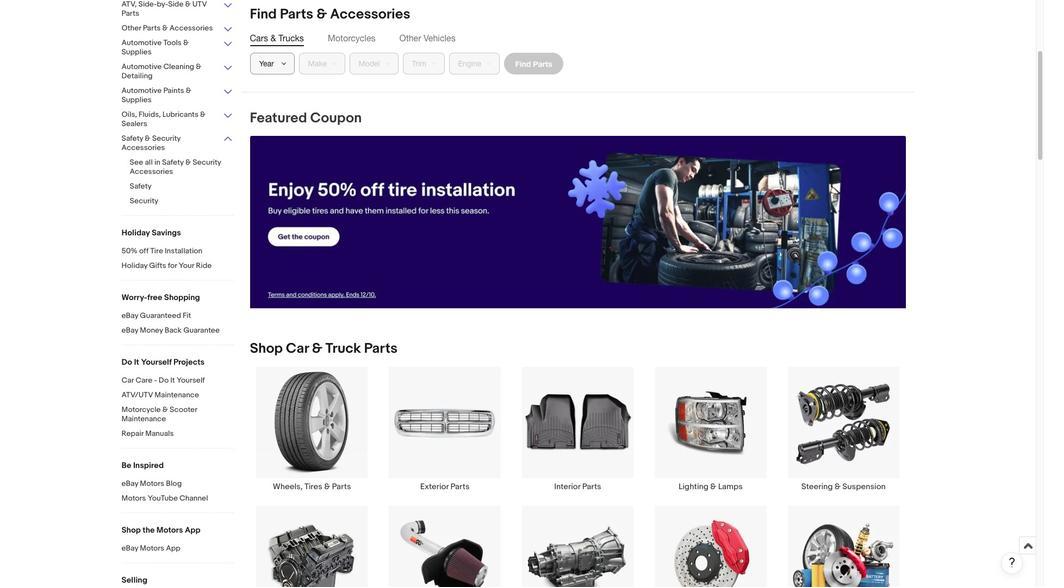 Task type: locate. For each thing, give the bounding box(es) containing it.
ebay left money
[[122, 326, 138, 335]]

0 vertical spatial find
[[250, 6, 277, 23]]

1 horizontal spatial yourself
[[177, 376, 205, 385]]

vehicles
[[424, 33, 456, 43]]

0 vertical spatial other
[[122, 23, 141, 33]]

1 horizontal spatial it
[[170, 376, 175, 385]]

youtube
[[148, 494, 178, 503]]

1 vertical spatial car
[[122, 376, 134, 385]]

ebay motors blog motors youtube channel
[[122, 479, 208, 503]]

savings
[[152, 228, 181, 238]]

ebay motors app
[[122, 544, 181, 553]]

tab list
[[250, 32, 906, 44]]

app down shop the motors app
[[166, 544, 181, 553]]

safety down see
[[130, 182, 152, 191]]

app up ebay motors app link
[[185, 526, 201, 536]]

yourself
[[141, 357, 172, 368], [177, 376, 205, 385]]

ebay for ebay guaranteed fit ebay money back guarantee
[[122, 311, 138, 320]]

tire
[[150, 246, 163, 256]]

ebay down be
[[122, 479, 138, 489]]

guarantee
[[183, 326, 220, 335]]

1 vertical spatial yourself
[[177, 376, 205, 385]]

be
[[122, 461, 131, 471]]

other parts & accessories button
[[122, 23, 233, 34]]

automotive paints & supplies button
[[122, 86, 233, 106]]

1 automotive from the top
[[122, 38, 162, 47]]

1 vertical spatial app
[[166, 544, 181, 553]]

0 vertical spatial it
[[134, 357, 139, 368]]

oils, fluids, lubricants & sealers button
[[122, 110, 233, 129]]

atv, side-by-side & utv parts button
[[122, 0, 233, 19]]

do
[[122, 357, 132, 368], [159, 376, 169, 385]]

holiday
[[122, 228, 150, 238], [122, 261, 148, 270]]

cars & trucks
[[250, 33, 304, 43]]

paints
[[163, 86, 184, 95]]

steering & suspension link
[[778, 367, 910, 493]]

security up safety link
[[193, 158, 221, 167]]

0 horizontal spatial find
[[250, 6, 277, 23]]

find parts button
[[504, 53, 564, 75]]

maintenance
[[155, 391, 199, 400], [122, 415, 166, 424]]

free
[[147, 293, 162, 303]]

find parts & accessories
[[250, 6, 410, 23]]

gifts
[[149, 261, 166, 270]]

0 horizontal spatial yourself
[[141, 357, 172, 368]]

ride
[[196, 261, 212, 270]]

shop for shop the motors app
[[122, 526, 141, 536]]

it
[[134, 357, 139, 368], [170, 376, 175, 385]]

safety right in
[[162, 158, 184, 167]]

do inside car care - do it yourself atv/utv maintenance motorcycle & scooter maintenance repair manuals
[[159, 376, 169, 385]]

2 vertical spatial automotive
[[122, 86, 162, 95]]

car left care
[[122, 376, 134, 385]]

motors up ebay motors app link
[[157, 526, 183, 536]]

shop the motors app
[[122, 526, 201, 536]]

1 vertical spatial do
[[159, 376, 169, 385]]

0 vertical spatial supplies
[[122, 47, 152, 57]]

off
[[139, 246, 149, 256]]

0 vertical spatial holiday
[[122, 228, 150, 238]]

motors down the
[[140, 544, 164, 553]]

see
[[130, 158, 143, 167]]

& inside car care - do it yourself atv/utv maintenance motorcycle & scooter maintenance repair manuals
[[162, 405, 168, 415]]

see all in safety & security accessories link
[[130, 158, 241, 177]]

1 horizontal spatial find
[[516, 59, 531, 68]]

1 horizontal spatial shop
[[250, 341, 283, 358]]

shop
[[250, 341, 283, 358], [122, 526, 141, 536]]

1 vertical spatial shop
[[122, 526, 141, 536]]

1 horizontal spatial app
[[185, 526, 201, 536]]

1 horizontal spatial other
[[400, 33, 421, 43]]

other down the 'atv,'
[[122, 23, 141, 33]]

find
[[250, 6, 277, 23], [516, 59, 531, 68]]

0 horizontal spatial car
[[122, 376, 134, 385]]

yourself up -
[[141, 357, 172, 368]]

automotive left tools
[[122, 38, 162, 47]]

ebay
[[122, 311, 138, 320], [122, 326, 138, 335], [122, 479, 138, 489], [122, 544, 138, 553]]

holiday down 50%
[[122, 261, 148, 270]]

yourself down 'projects'
[[177, 376, 205, 385]]

0 vertical spatial shop
[[250, 341, 283, 358]]

it up care
[[134, 357, 139, 368]]

4 ebay from the top
[[122, 544, 138, 553]]

do right -
[[159, 376, 169, 385]]

0 horizontal spatial other
[[122, 23, 141, 33]]

1 holiday from the top
[[122, 228, 150, 238]]

safety
[[122, 134, 143, 143], [162, 158, 184, 167], [130, 182, 152, 191]]

1 vertical spatial holiday
[[122, 261, 148, 270]]

2 holiday from the top
[[122, 261, 148, 270]]

0 vertical spatial automotive
[[122, 38, 162, 47]]

&
[[185, 0, 191, 9], [317, 6, 327, 23], [162, 23, 168, 33], [271, 33, 276, 43], [183, 38, 189, 47], [196, 62, 202, 71], [186, 86, 191, 95], [200, 110, 206, 119], [145, 134, 150, 143], [185, 158, 191, 167], [312, 341, 323, 358], [162, 405, 168, 415], [324, 482, 330, 493], [711, 482, 717, 493], [835, 482, 841, 493]]

security down oils, fluids, lubricants & sealers dropdown button
[[152, 134, 181, 143]]

automotive left 'cleaning'
[[122, 62, 162, 71]]

tires
[[305, 482, 323, 493]]

scooter
[[170, 405, 197, 415]]

motorcycles
[[328, 33, 376, 43]]

0 horizontal spatial shop
[[122, 526, 141, 536]]

ebay down worry-
[[122, 311, 138, 320]]

other left vehicles
[[400, 33, 421, 43]]

your
[[179, 261, 194, 270]]

1 supplies from the top
[[122, 47, 152, 57]]

car care - do it yourself link
[[122, 376, 233, 386]]

1 ebay from the top
[[122, 311, 138, 320]]

atv,
[[122, 0, 137, 9]]

0 horizontal spatial it
[[134, 357, 139, 368]]

supplies up oils,
[[122, 95, 152, 104]]

it inside car care - do it yourself atv/utv maintenance motorcycle & scooter maintenance repair manuals
[[170, 376, 175, 385]]

automotive cleaning & detailing button
[[122, 62, 233, 82]]

ebay up selling
[[122, 544, 138, 553]]

0 vertical spatial maintenance
[[155, 391, 199, 400]]

automotive
[[122, 38, 162, 47], [122, 62, 162, 71], [122, 86, 162, 95]]

tools
[[163, 38, 182, 47]]

1 vertical spatial maintenance
[[122, 415, 166, 424]]

steering & suspension
[[802, 482, 886, 493]]

featured
[[250, 110, 307, 127]]

side-
[[139, 0, 157, 9]]

other vehicles
[[400, 33, 456, 43]]

fluids,
[[139, 110, 161, 119]]

do up atv/utv
[[122, 357, 132, 368]]

0 vertical spatial car
[[286, 341, 309, 358]]

it up atv/utv maintenance link
[[170, 376, 175, 385]]

automotive down the detailing
[[122, 86, 162, 95]]

yourself inside car care - do it yourself atv/utv maintenance motorcycle & scooter maintenance repair manuals
[[177, 376, 205, 385]]

supplies up the detailing
[[122, 47, 152, 57]]

None text field
[[250, 136, 906, 309]]

1 horizontal spatial do
[[159, 376, 169, 385]]

holiday up 50%
[[122, 228, 150, 238]]

projects
[[174, 357, 205, 368]]

coupon
[[310, 110, 362, 127]]

lighting
[[679, 482, 709, 493]]

find for find parts & accessories
[[250, 6, 277, 23]]

motors
[[140, 479, 164, 489], [122, 494, 146, 503], [157, 526, 183, 536], [140, 544, 164, 553]]

maintenance up repair
[[122, 415, 166, 424]]

safety down sealers
[[122, 134, 143, 143]]

car
[[286, 341, 309, 358], [122, 376, 134, 385]]

3 ebay from the top
[[122, 479, 138, 489]]

repair
[[122, 429, 144, 439]]

1 vertical spatial supplies
[[122, 95, 152, 104]]

for
[[168, 261, 177, 270]]

0 vertical spatial do
[[122, 357, 132, 368]]

security link
[[130, 196, 241, 207]]

1 vertical spatial automotive
[[122, 62, 162, 71]]

car left the truck
[[286, 341, 309, 358]]

1 vertical spatial find
[[516, 59, 531, 68]]

maintenance down car care - do it yourself link
[[155, 391, 199, 400]]

accessories up safety link
[[130, 167, 173, 176]]

ebay inside ebay motors blog motors youtube channel
[[122, 479, 138, 489]]

find inside find parts button
[[516, 59, 531, 68]]

security up holiday savings
[[130, 196, 158, 206]]

1 vertical spatial it
[[170, 376, 175, 385]]



Task type: describe. For each thing, give the bounding box(es) containing it.
2 vertical spatial security
[[130, 196, 158, 206]]

0 vertical spatial security
[[152, 134, 181, 143]]

holiday gifts for your ride link
[[122, 261, 233, 271]]

ebay guaranteed fit link
[[122, 311, 233, 322]]

1 horizontal spatial car
[[286, 341, 309, 358]]

holiday savings
[[122, 228, 181, 238]]

50%
[[122, 246, 138, 256]]

care
[[136, 376, 152, 385]]

ebay guaranteed fit ebay money back guarantee
[[122, 311, 220, 335]]

money
[[140, 326, 163, 335]]

exterior parts
[[420, 482, 470, 493]]

exterior
[[420, 482, 449, 493]]

1 vertical spatial other
[[400, 33, 421, 43]]

shop car & truck parts
[[250, 341, 398, 358]]

other inside atv, side-by-side & utv parts other parts & accessories automotive tools & supplies automotive cleaning & detailing automotive paints & supplies oils, fluids, lubricants & sealers safety & security accessories see all in safety & security accessories safety security
[[122, 23, 141, 33]]

detailing
[[122, 71, 153, 81]]

accessories up motorcycles
[[330, 6, 410, 23]]

ebay for ebay motors blog motors youtube channel
[[122, 479, 138, 489]]

ebay money back guarantee link
[[122, 326, 233, 336]]

truck
[[326, 341, 361, 358]]

car care - do it yourself atv/utv maintenance motorcycle & scooter maintenance repair manuals
[[122, 376, 205, 439]]

ebay motors blog link
[[122, 479, 233, 490]]

steering
[[802, 482, 833, 493]]

back
[[165, 326, 182, 335]]

tab list containing cars & trucks
[[250, 32, 906, 44]]

0 horizontal spatial app
[[166, 544, 181, 553]]

parts inside button
[[533, 59, 552, 68]]

0 vertical spatial app
[[185, 526, 201, 536]]

exterior parts link
[[379, 367, 512, 493]]

motorcycle & scooter maintenance link
[[122, 405, 233, 425]]

manuals
[[145, 429, 174, 439]]

shopping
[[164, 293, 200, 303]]

featured coupon
[[250, 110, 362, 127]]

accessories down atv, side-by-side & utv parts dropdown button
[[170, 23, 213, 33]]

safety link
[[130, 182, 241, 192]]

channel
[[180, 494, 208, 503]]

lubricants
[[163, 110, 199, 119]]

2 supplies from the top
[[122, 95, 152, 104]]

sealers
[[122, 119, 147, 128]]

fit
[[183, 311, 191, 320]]

interior parts link
[[512, 367, 645, 493]]

shop for shop car & truck parts
[[250, 341, 283, 358]]

do it yourself projects
[[122, 357, 205, 368]]

oils,
[[122, 110, 137, 119]]

holiday inside 50% off tire installation holiday gifts for your ride
[[122, 261, 148, 270]]

atv/utv maintenance link
[[122, 391, 233, 401]]

lighting & lamps
[[679, 482, 743, 493]]

wheels, tires & parts
[[273, 482, 351, 493]]

wheels, tires & parts link
[[246, 367, 379, 493]]

in
[[154, 158, 160, 167]]

atv/utv
[[122, 391, 153, 400]]

all
[[145, 158, 153, 167]]

3 automotive from the top
[[122, 86, 162, 95]]

repair manuals link
[[122, 429, 233, 440]]

motors up youtube
[[140, 479, 164, 489]]

worry-free shopping
[[122, 293, 200, 303]]

utv
[[192, 0, 207, 9]]

50% off tire installation link
[[122, 246, 233, 257]]

2 automotive from the top
[[122, 62, 162, 71]]

-
[[154, 376, 157, 385]]

1 vertical spatial security
[[193, 158, 221, 167]]

installation
[[165, 246, 202, 256]]

find parts
[[516, 59, 552, 68]]

ebay for ebay motors app
[[122, 544, 138, 553]]

interior parts
[[555, 482, 602, 493]]

help, opens dialogs image
[[1007, 558, 1018, 569]]

interior
[[555, 482, 581, 493]]

1 vertical spatial safety
[[162, 158, 184, 167]]

lighting & lamps link
[[645, 367, 778, 493]]

inspired
[[133, 461, 164, 471]]

2 vertical spatial safety
[[130, 182, 152, 191]]

50% off tire installation holiday gifts for your ride
[[122, 246, 212, 270]]

the
[[143, 526, 155, 536]]

2 ebay from the top
[[122, 326, 138, 335]]

wheels,
[[273, 482, 303, 493]]

worry-
[[122, 293, 147, 303]]

safety & security accessories button
[[122, 134, 233, 153]]

suspension
[[843, 482, 886, 493]]

accessories up all
[[122, 143, 165, 152]]

side
[[168, 0, 184, 9]]

cars
[[250, 33, 268, 43]]

motors inside ebay motors app link
[[140, 544, 164, 553]]

0 horizontal spatial do
[[122, 357, 132, 368]]

car inside car care - do it yourself atv/utv maintenance motorcycle & scooter maintenance repair manuals
[[122, 376, 134, 385]]

lamps
[[719, 482, 743, 493]]

motors youtube channel link
[[122, 494, 233, 504]]

enjoy 50% off tire installation image
[[250, 136, 906, 309]]

ebay motors app link
[[122, 544, 233, 554]]

blog
[[166, 479, 182, 489]]

0 vertical spatial safety
[[122, 134, 143, 143]]

motorcycle
[[122, 405, 161, 415]]

atv, side-by-side & utv parts other parts & accessories automotive tools & supplies automotive cleaning & detailing automotive paints & supplies oils, fluids, lubricants & sealers safety & security accessories see all in safety & security accessories safety security
[[122, 0, 221, 206]]

motors left youtube
[[122, 494, 146, 503]]

trucks
[[279, 33, 304, 43]]

be inspired
[[122, 461, 164, 471]]

find for find parts
[[516, 59, 531, 68]]

0 vertical spatial yourself
[[141, 357, 172, 368]]

automotive tools & supplies button
[[122, 38, 233, 58]]

guaranteed
[[140, 311, 181, 320]]

cleaning
[[163, 62, 194, 71]]

by-
[[157, 0, 168, 9]]



Task type: vqa. For each thing, say whether or not it's contained in the screenshot.
the all
yes



